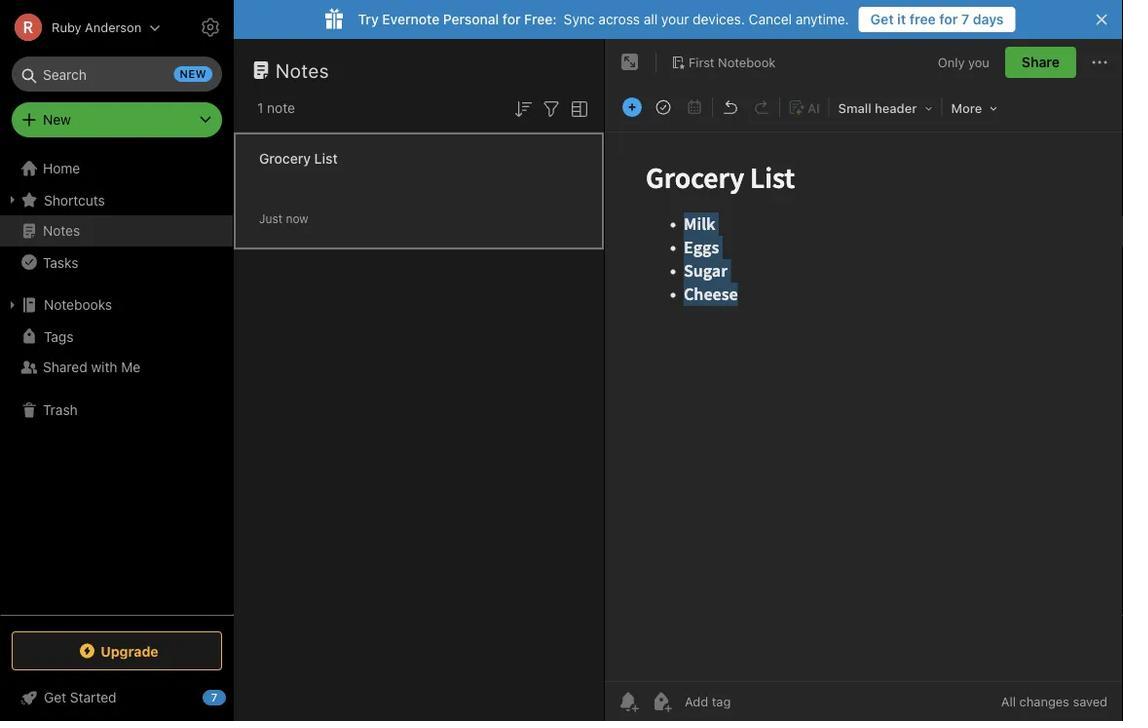 Task type: locate. For each thing, give the bounding box(es) containing it.
notebooks
[[44, 297, 112, 313]]

note window element
[[605, 39, 1123, 721]]

Help and Learning task checklist field
[[0, 682, 234, 713]]

changes
[[1020, 694, 1070, 709]]

list
[[314, 151, 338, 167]]

all changes saved
[[1002, 694, 1108, 709]]

get left it
[[871, 11, 894, 27]]

1 vertical spatial get
[[44, 689, 66, 705]]

shortcuts
[[44, 192, 105, 208]]

devices.
[[693, 11, 745, 27]]

for
[[503, 11, 521, 27], [940, 11, 958, 27]]

get started
[[44, 689, 117, 705]]

home link
[[0, 153, 234, 184]]

try evernote personal for free: sync across all your devices. cancel anytime.
[[358, 11, 849, 27]]

get for get it free for 7 days
[[871, 11, 894, 27]]

1 horizontal spatial get
[[871, 11, 894, 27]]

get it free for 7 days
[[871, 11, 1004, 27]]

anytime.
[[796, 11, 849, 27]]

settings image
[[199, 16, 222, 39]]

tags
[[44, 328, 73, 344]]

get inside help and learning task checklist field
[[44, 689, 66, 705]]

tree containing home
[[0, 153, 234, 614]]

click to collapse image
[[227, 685, 241, 708]]

tags button
[[0, 321, 233, 352]]

7 left days
[[962, 11, 970, 27]]

undo image
[[717, 94, 744, 121]]

0 horizontal spatial get
[[44, 689, 66, 705]]

7 left click to collapse icon
[[211, 691, 218, 704]]

get for get started
[[44, 689, 66, 705]]

shared with me link
[[0, 352, 233, 383]]

for right free
[[940, 11, 958, 27]]

get
[[871, 11, 894, 27], [44, 689, 66, 705]]

more
[[952, 101, 982, 115]]

expand note image
[[619, 51, 642, 74]]

first notebook
[[689, 55, 776, 69]]

1 horizontal spatial for
[[940, 11, 958, 27]]

first
[[689, 55, 715, 69]]

share button
[[1005, 47, 1077, 78]]

1 vertical spatial 7
[[211, 691, 218, 704]]

add tag image
[[650, 690, 673, 713]]

trash link
[[0, 395, 233, 426]]

More field
[[945, 94, 1005, 122]]

0 vertical spatial 7
[[962, 11, 970, 27]]

0 horizontal spatial 7
[[211, 691, 218, 704]]

1 note
[[257, 100, 295, 116]]

saved
[[1073, 694, 1108, 709]]

first notebook button
[[665, 49, 783, 76]]

tasks button
[[0, 247, 233, 278]]

get left started
[[44, 689, 66, 705]]

2 for from the left
[[940, 11, 958, 27]]

7
[[962, 11, 970, 27], [211, 691, 218, 704]]

new search field
[[25, 57, 212, 92]]

cancel
[[749, 11, 792, 27]]

get inside button
[[871, 11, 894, 27]]

for left free:
[[503, 11, 521, 27]]

notes up tasks
[[43, 223, 80, 239]]

for inside button
[[940, 11, 958, 27]]

0 vertical spatial notes
[[276, 58, 329, 81]]

try
[[358, 11, 379, 27]]

add a reminder image
[[617, 690, 640, 713]]

notes up 'note'
[[276, 58, 329, 81]]

shared with me
[[43, 359, 141, 375]]

More actions field
[[1088, 47, 1112, 78]]

0 horizontal spatial for
[[503, 11, 521, 27]]

notebook
[[718, 55, 776, 69]]

free
[[910, 11, 936, 27]]

notes
[[276, 58, 329, 81], [43, 223, 80, 239]]

small
[[839, 101, 872, 115]]

1 horizontal spatial 7
[[962, 11, 970, 27]]

Sort options field
[[512, 95, 535, 121]]

1 vertical spatial notes
[[43, 223, 80, 239]]

0 horizontal spatial notes
[[43, 223, 80, 239]]

0 vertical spatial get
[[871, 11, 894, 27]]

anderson
[[85, 20, 141, 35]]

tree
[[0, 153, 234, 614]]

1 for from the left
[[503, 11, 521, 27]]

get it free for 7 days button
[[859, 7, 1016, 32]]

new
[[43, 112, 71, 128]]

header
[[875, 101, 917, 115]]



Task type: vqa. For each thing, say whether or not it's contained in the screenshot.
Get it free for 7 days Get
yes



Task type: describe. For each thing, give the bounding box(es) containing it.
1
[[257, 100, 263, 116]]

Heading level field
[[832, 94, 940, 122]]

for for 7
[[940, 11, 958, 27]]

notebooks link
[[0, 289, 233, 321]]

task image
[[650, 94, 677, 121]]

small header
[[839, 101, 917, 115]]

add filters image
[[540, 97, 563, 121]]

7 inside help and learning task checklist field
[[211, 691, 218, 704]]

ruby anderson
[[52, 20, 141, 35]]

Search text field
[[25, 57, 209, 92]]

ruby
[[52, 20, 81, 35]]

upgrade
[[101, 643, 159, 659]]

note
[[267, 100, 295, 116]]

all
[[1002, 694, 1016, 709]]

your
[[661, 11, 689, 27]]

grocery
[[259, 151, 311, 167]]

sync
[[564, 11, 595, 27]]

just
[[259, 212, 283, 226]]

Note Editor text field
[[605, 133, 1123, 681]]

upgrade button
[[12, 631, 222, 670]]

me
[[121, 359, 141, 375]]

started
[[70, 689, 117, 705]]

only
[[938, 55, 965, 69]]

trash
[[43, 402, 78, 418]]

expand notebooks image
[[5, 297, 20, 313]]

Add tag field
[[683, 693, 829, 710]]

more actions image
[[1088, 51, 1112, 74]]

Add filters field
[[540, 95, 563, 121]]

for for free:
[[503, 11, 521, 27]]

View options field
[[563, 95, 591, 121]]

7 inside button
[[962, 11, 970, 27]]

tasks
[[43, 254, 78, 270]]

shared
[[43, 359, 87, 375]]

now
[[286, 212, 308, 226]]

only you
[[938, 55, 990, 69]]

grocery list
[[259, 151, 338, 167]]

personal
[[443, 11, 499, 27]]

Insert field
[[618, 94, 647, 121]]

home
[[43, 160, 80, 176]]

free:
[[524, 11, 557, 27]]

just now
[[259, 212, 308, 226]]

notes link
[[0, 215, 233, 247]]

days
[[973, 11, 1004, 27]]

across
[[599, 11, 640, 27]]

it
[[898, 11, 906, 27]]

share
[[1022, 54, 1060, 70]]

all
[[644, 11, 658, 27]]

evernote
[[382, 11, 440, 27]]

new button
[[12, 102, 222, 137]]

shortcuts button
[[0, 184, 233, 215]]

new
[[180, 68, 207, 80]]

you
[[969, 55, 990, 69]]

1 horizontal spatial notes
[[276, 58, 329, 81]]

Account field
[[0, 8, 161, 47]]

with
[[91, 359, 117, 375]]



